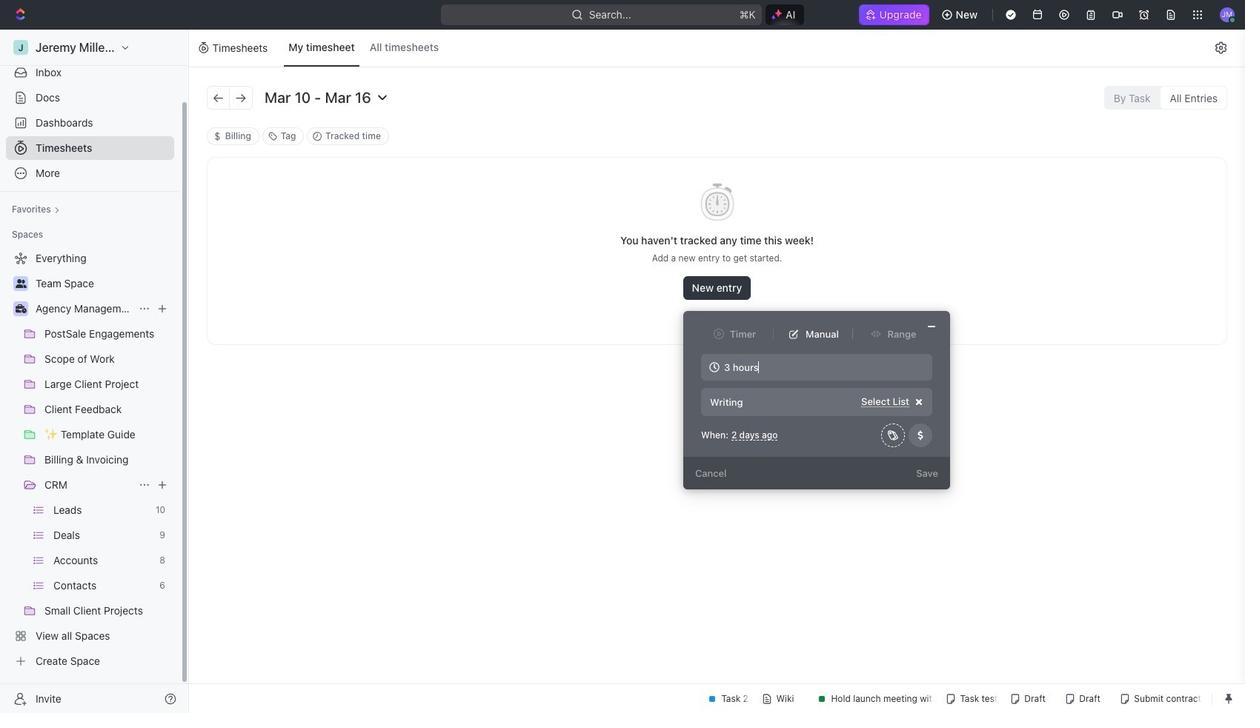 Task type: describe. For each thing, give the bounding box(es) containing it.
Enter a new task name... text field
[[708, 396, 857, 409]]

tree inside sidebar navigation
[[6, 247, 174, 674]]



Task type: locate. For each thing, give the bounding box(es) containing it.
business time image
[[15, 305, 26, 314]]

tree
[[6, 247, 174, 674]]

Enter time e.g. 3 hours 20 mins text field
[[701, 354, 932, 381]]

sidebar navigation
[[0, 30, 189, 714]]



Task type: vqa. For each thing, say whether or not it's contained in the screenshot.
Sidebar navigation
yes



